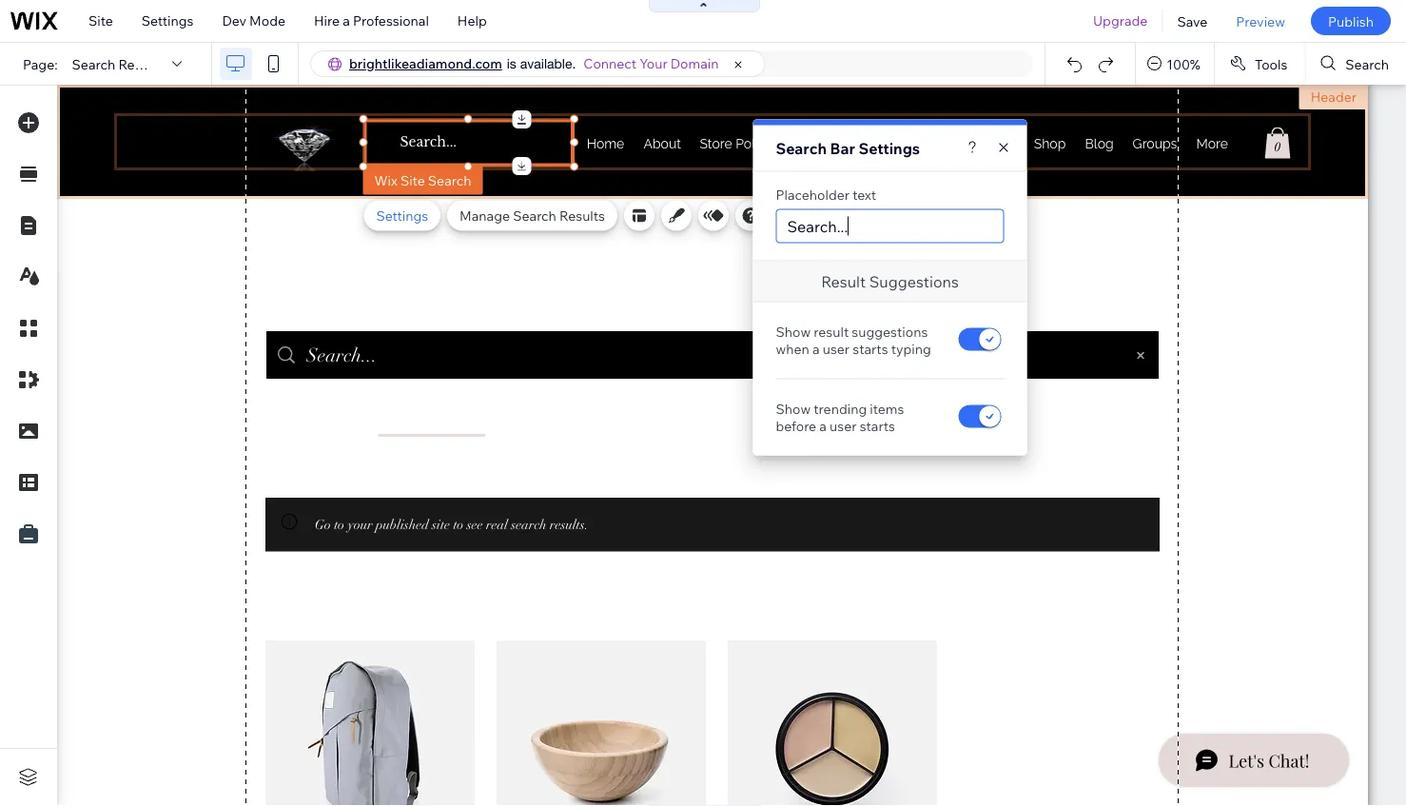 Task type: vqa. For each thing, say whether or not it's contained in the screenshot.
leftmost pages
no



Task type: describe. For each thing, give the bounding box(es) containing it.
items
[[870, 400, 905, 417]]

publish button
[[1312, 7, 1392, 35]]

save button
[[1164, 0, 1222, 42]]

result
[[814, 323, 849, 340]]

upgrade
[[1094, 12, 1148, 29]]

a for show trending items before a user starts typing
[[820, 417, 827, 434]]

show for before
[[776, 400, 811, 417]]

suggestions
[[870, 272, 959, 291]]

tools
[[1255, 55, 1288, 72]]

before
[[776, 417, 817, 434]]

a for show result suggestions when a user starts typing
[[813, 340, 820, 357]]

trending
[[814, 400, 867, 417]]

placeholder
[[776, 186, 850, 203]]

text
[[853, 186, 877, 203]]

placeholder text
[[776, 186, 877, 203]]

wix
[[375, 172, 398, 188]]

1 horizontal spatial settings
[[376, 207, 428, 224]]

professional
[[353, 12, 429, 29]]

show result suggestions when a user starts typing
[[776, 323, 932, 357]]

dev
[[222, 12, 247, 29]]

your
[[640, 55, 668, 72]]

user for trending
[[830, 417, 857, 434]]

1 horizontal spatial results
[[560, 207, 605, 224]]

0 vertical spatial site
[[89, 12, 113, 29]]

is available. connect your domain
[[507, 55, 719, 72]]

wix site search
[[375, 172, 472, 188]]

search button
[[1306, 43, 1407, 85]]

search for search bar settings
[[776, 138, 827, 158]]

search results
[[72, 55, 164, 72]]

100% button
[[1137, 43, 1214, 85]]

manage search results
[[460, 207, 605, 224]]

mode
[[249, 12, 286, 29]]

available.
[[520, 56, 576, 71]]

header
[[1311, 89, 1357, 105]]

when
[[776, 340, 810, 357]]

brightlikeadiamond.com
[[349, 55, 502, 72]]

starts for items
[[860, 417, 896, 434]]



Task type: locate. For each thing, give the bounding box(es) containing it.
starts inside show trending items before a user starts typing
[[860, 417, 896, 434]]

user down result
[[823, 340, 850, 357]]

show inside show result suggestions when a user starts typing
[[776, 323, 811, 340]]

site up search results on the top left
[[89, 12, 113, 29]]

0 vertical spatial user
[[823, 340, 850, 357]]

results
[[118, 55, 164, 72], [560, 207, 605, 224]]

settings down "wix" at the left top of page
[[376, 207, 428, 224]]

a down the trending
[[820, 417, 827, 434]]

1 vertical spatial typing
[[776, 435, 816, 451]]

show inside show trending items before a user starts typing
[[776, 400, 811, 417]]

settings
[[142, 12, 194, 29], [859, 138, 921, 158], [376, 207, 428, 224]]

1 vertical spatial switch
[[957, 404, 1005, 431]]

typing inside show trending items before a user starts typing
[[776, 435, 816, 451]]

settings right bar on the top right of the page
[[859, 138, 921, 158]]

bar
[[831, 138, 856, 158]]

site
[[89, 12, 113, 29], [401, 172, 425, 188]]

starts
[[853, 340, 889, 357], [860, 417, 896, 434]]

0 horizontal spatial settings
[[142, 12, 194, 29]]

switch for items
[[957, 404, 1005, 431]]

typing down suggestions
[[892, 340, 932, 357]]

site right "wix" at the left top of page
[[401, 172, 425, 188]]

1 vertical spatial starts
[[860, 417, 896, 434]]

1 vertical spatial user
[[830, 417, 857, 434]]

1 vertical spatial show
[[776, 400, 811, 417]]

result suggestions
[[822, 272, 959, 291]]

dev mode
[[222, 12, 286, 29]]

Add text here... text field
[[776, 209, 1005, 243]]

a
[[343, 12, 350, 29], [813, 340, 820, 357], [820, 417, 827, 434]]

user for result
[[823, 340, 850, 357]]

user inside show result suggestions when a user starts typing
[[823, 340, 850, 357]]

typing
[[892, 340, 932, 357], [776, 435, 816, 451]]

show for when
[[776, 323, 811, 340]]

typing for show result suggestions when a user starts typing
[[892, 340, 932, 357]]

user inside show trending items before a user starts typing
[[830, 417, 857, 434]]

help
[[458, 12, 487, 29]]

domain
[[671, 55, 719, 72]]

search
[[72, 55, 115, 72], [1346, 55, 1390, 72], [776, 138, 827, 158], [428, 172, 472, 188], [513, 207, 557, 224]]

1 show from the top
[[776, 323, 811, 340]]

hire a professional
[[314, 12, 429, 29]]

0 vertical spatial show
[[776, 323, 811, 340]]

tools button
[[1215, 43, 1305, 85]]

settings up search results on the top left
[[142, 12, 194, 29]]

switch for suggestions
[[957, 327, 1005, 354]]

show
[[776, 323, 811, 340], [776, 400, 811, 417]]

hire
[[314, 12, 340, 29]]

switch down suggestions
[[957, 327, 1005, 354]]

starts down suggestions
[[853, 340, 889, 357]]

starts inside show result suggestions when a user starts typing
[[853, 340, 889, 357]]

preview
[[1237, 13, 1286, 29]]

2 show from the top
[[776, 400, 811, 417]]

a inside show result suggestions when a user starts typing
[[813, 340, 820, 357]]

show trending items before a user starts typing
[[776, 400, 905, 451]]

starts down items
[[860, 417, 896, 434]]

0 horizontal spatial typing
[[776, 435, 816, 451]]

search bar settings
[[776, 138, 921, 158]]

1 vertical spatial a
[[813, 340, 820, 357]]

a down result
[[813, 340, 820, 357]]

0 vertical spatial switch
[[957, 327, 1005, 354]]

user down the trending
[[830, 417, 857, 434]]

1 vertical spatial site
[[401, 172, 425, 188]]

save
[[1178, 13, 1208, 29]]

show up when
[[776, 323, 811, 340]]

search for search results
[[72, 55, 115, 72]]

2 vertical spatial a
[[820, 417, 827, 434]]

a inside show trending items before a user starts typing
[[820, 417, 827, 434]]

1 horizontal spatial site
[[401, 172, 425, 188]]

1 vertical spatial settings
[[859, 138, 921, 158]]

search for search
[[1346, 55, 1390, 72]]

search inside button
[[1346, 55, 1390, 72]]

0 horizontal spatial site
[[89, 12, 113, 29]]

connect
[[584, 55, 637, 72]]

1 switch from the top
[[957, 327, 1005, 354]]

starts for suggestions
[[853, 340, 889, 357]]

2 vertical spatial settings
[[376, 207, 428, 224]]

0 vertical spatial settings
[[142, 12, 194, 29]]

0 vertical spatial starts
[[853, 340, 889, 357]]

is
[[507, 56, 517, 71]]

100%
[[1167, 55, 1201, 72]]

0 vertical spatial typing
[[892, 340, 932, 357]]

manage
[[460, 207, 510, 224]]

0 vertical spatial a
[[343, 12, 350, 29]]

0 horizontal spatial results
[[118, 55, 164, 72]]

switch
[[957, 327, 1005, 354], [957, 404, 1005, 431]]

0 vertical spatial results
[[118, 55, 164, 72]]

a right hire
[[343, 12, 350, 29]]

preview button
[[1222, 0, 1300, 42]]

suggestions
[[852, 323, 928, 340]]

user
[[823, 340, 850, 357], [830, 417, 857, 434]]

typing down before
[[776, 435, 816, 451]]

1 horizontal spatial typing
[[892, 340, 932, 357]]

show up before
[[776, 400, 811, 417]]

2 horizontal spatial settings
[[859, 138, 921, 158]]

typing for show trending items before a user starts typing
[[776, 435, 816, 451]]

publish
[[1329, 13, 1374, 29]]

typing inside show result suggestions when a user starts typing
[[892, 340, 932, 357]]

result
[[822, 272, 866, 291]]

switch right items
[[957, 404, 1005, 431]]

1 vertical spatial results
[[560, 207, 605, 224]]

2 switch from the top
[[957, 404, 1005, 431]]



